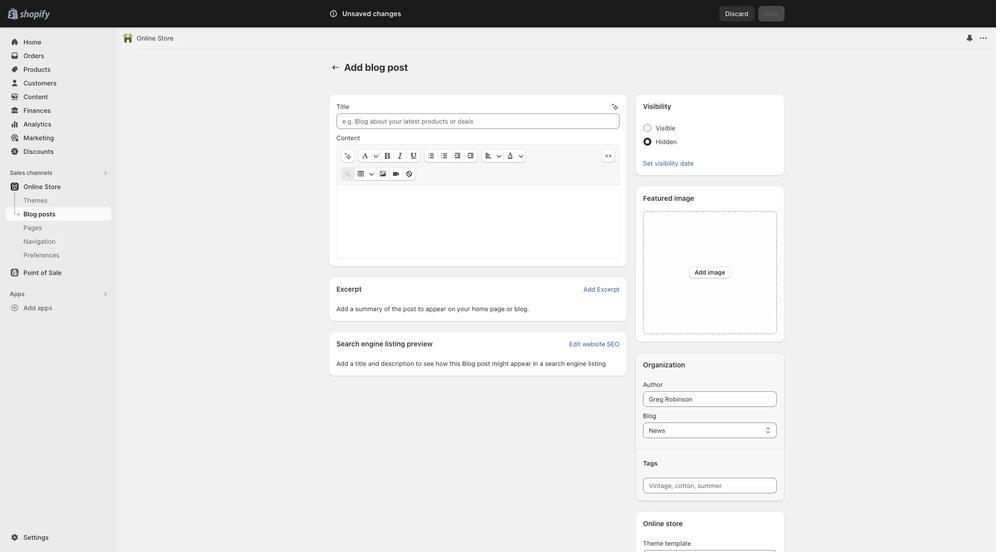 Task type: vqa. For each thing, say whether or not it's contained in the screenshot.
⌘ at the top right
no



Task type: describe. For each thing, give the bounding box(es) containing it.
0 vertical spatial online store
[[137, 34, 174, 42]]

orders
[[23, 52, 44, 60]]

channels
[[27, 169, 52, 176]]

point of sale button
[[0, 266, 117, 279]]

settings link
[[6, 531, 111, 544]]

0 vertical spatial store
[[158, 34, 174, 42]]

point of sale
[[23, 269, 62, 277]]

search
[[373, 10, 394, 18]]

home
[[23, 38, 41, 46]]

themes
[[23, 196, 48, 204]]

point
[[23, 269, 39, 277]]

navigation
[[23, 237, 56, 245]]

preferences
[[23, 251, 60, 259]]

unsaved
[[342, 9, 371, 18]]

analytics
[[23, 120, 51, 128]]

customers
[[23, 79, 57, 87]]

unsaved changes
[[342, 9, 401, 18]]

pages
[[23, 224, 42, 232]]

1 horizontal spatial online store link
[[137, 33, 174, 43]]

discard
[[726, 10, 749, 18]]

changes
[[373, 9, 401, 18]]

0 horizontal spatial online store
[[23, 183, 61, 191]]

of
[[41, 269, 47, 277]]

sales channels button
[[6, 166, 111, 180]]

0 horizontal spatial online store link
[[6, 180, 111, 193]]

settings
[[23, 534, 49, 541]]

analytics link
[[6, 117, 111, 131]]

customers link
[[6, 76, 111, 90]]

discounts link
[[6, 145, 111, 158]]

finances link
[[6, 104, 111, 117]]

point of sale link
[[6, 266, 111, 279]]

posts
[[38, 210, 55, 218]]

sales
[[10, 169, 25, 176]]

products
[[23, 65, 51, 73]]

search button
[[357, 6, 640, 21]]



Task type: locate. For each thing, give the bounding box(es) containing it.
sales channels
[[10, 169, 52, 176]]

0 vertical spatial online store link
[[137, 33, 174, 43]]

shopify image
[[20, 10, 50, 20]]

1 horizontal spatial online store
[[137, 34, 174, 42]]

discard button
[[720, 6, 755, 21]]

pages link
[[6, 221, 111, 235]]

online store right the online store image
[[137, 34, 174, 42]]

apps button
[[6, 287, 111, 301]]

home link
[[6, 35, 111, 49]]

online store link
[[137, 33, 174, 43], [6, 180, 111, 193]]

online store image
[[123, 33, 133, 43]]

products link
[[6, 63, 111, 76]]

content
[[23, 93, 48, 101]]

discounts
[[23, 148, 54, 155]]

store up themes link
[[44, 183, 61, 191]]

sale
[[49, 269, 62, 277]]

online right the online store image
[[137, 34, 156, 42]]

content link
[[6, 90, 111, 104]]

orders link
[[6, 49, 111, 63]]

store right the online store image
[[158, 34, 174, 42]]

1 vertical spatial online
[[23, 183, 43, 191]]

navigation link
[[6, 235, 111, 248]]

apps
[[37, 304, 52, 312]]

online
[[137, 34, 156, 42], [23, 183, 43, 191]]

apps
[[10, 290, 25, 298]]

online store
[[137, 34, 174, 42], [23, 183, 61, 191]]

1 vertical spatial store
[[44, 183, 61, 191]]

0 horizontal spatial online
[[23, 183, 43, 191]]

finances
[[23, 107, 51, 114]]

save
[[764, 10, 779, 18]]

0 horizontal spatial store
[[44, 183, 61, 191]]

add
[[23, 304, 36, 312]]

online up themes
[[23, 183, 43, 191]]

0 vertical spatial online
[[137, 34, 156, 42]]

online store link right the online store image
[[137, 33, 174, 43]]

add apps
[[23, 304, 52, 312]]

1 horizontal spatial online
[[137, 34, 156, 42]]

preferences link
[[6, 248, 111, 262]]

online store down channels
[[23, 183, 61, 191]]

marketing link
[[6, 131, 111, 145]]

save button
[[759, 6, 785, 21]]

1 vertical spatial online store link
[[6, 180, 111, 193]]

1 horizontal spatial store
[[158, 34, 174, 42]]

store
[[158, 34, 174, 42], [44, 183, 61, 191]]

online store link down channels
[[6, 180, 111, 193]]

1 vertical spatial online store
[[23, 183, 61, 191]]

themes link
[[6, 193, 111, 207]]

blog posts
[[23, 210, 55, 218]]

marketing
[[23, 134, 54, 142]]

blog
[[23, 210, 37, 218]]

add apps button
[[6, 301, 111, 315]]

blog posts link
[[6, 207, 111, 221]]



